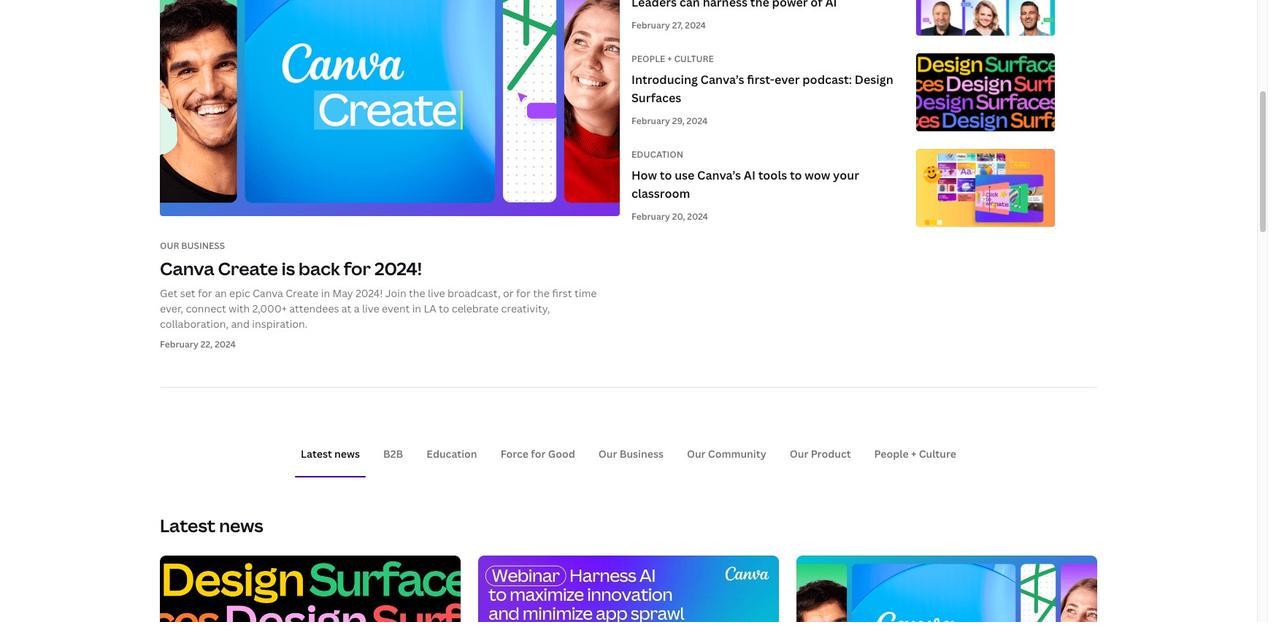 Task type: vqa. For each thing, say whether or not it's contained in the screenshot.
'new'
no



Task type: describe. For each thing, give the bounding box(es) containing it.
0 vertical spatial canva
[[160, 256, 214, 280]]

culture for people + culture introducing canva's first-ever podcast: design surfaces
[[674, 53, 714, 65]]

business for our business
[[620, 447, 664, 461]]

use
[[675, 167, 695, 183]]

our business link
[[598, 447, 664, 461]]

0 vertical spatial live
[[428, 286, 445, 300]]

2024 for february 27, 2024
[[685, 19, 706, 31]]

connect
[[186, 302, 226, 316]]

0 horizontal spatial latest news
[[160, 513, 263, 537]]

an
[[215, 286, 227, 300]]

join
[[385, 286, 406, 300]]

1 horizontal spatial latest
[[301, 447, 332, 461]]

image of tim sheedy from ecostysm, natalie piucco from google australia and robert kawalsky from canva, joining together for a canva cio webinar about harnessing ai to maximize innovation and minimize app sprawl. image
[[916, 0, 1055, 60]]

1 horizontal spatial to
[[660, 167, 672, 183]]

for up may
[[344, 256, 371, 280]]

set
[[180, 286, 195, 300]]

2024 for february 29, 2024
[[687, 115, 708, 127]]

education how to use canva's ai tools to wow your classroom
[[631, 148, 859, 202]]

1 the from the left
[[409, 286, 425, 300]]

blue background with two smiling faces and the text canva create image
[[160, 0, 620, 216]]

to inside 'our business canva create is back for 2024! get set for an epic canva create in may 2024! join the live broadcast, or for the first time ever,  connect with 2,000+ attendees at a live event in la to celebrate creativity, collaboration, and inspiration. february 22, 2024'
[[439, 302, 449, 316]]

february inside 'our business canva create is back for 2024! get set for an epic canva create in may 2024! join the live broadcast, or for the first time ever,  connect with 2,000+ attendees at a live event in la to celebrate creativity, collaboration, and inspiration. february 22, 2024'
[[160, 338, 199, 351]]

community
[[708, 447, 766, 461]]

product
[[811, 447, 851, 461]]

at
[[342, 302, 351, 316]]

how
[[631, 167, 657, 183]]

wow
[[805, 167, 830, 183]]

back
[[299, 256, 340, 280]]

canva's for introducing
[[701, 71, 744, 87]]

introducing
[[631, 71, 698, 87]]

people for people + culture
[[874, 447, 909, 461]]

1 vertical spatial 2024!
[[356, 286, 383, 300]]

our for our product
[[790, 447, 808, 461]]

0 horizontal spatial create
[[218, 256, 278, 280]]

la
[[424, 302, 436, 316]]

1 horizontal spatial canva
[[253, 286, 283, 300]]

people + culture introducing canva's first-ever podcast: design surfaces
[[631, 53, 893, 106]]

our community link
[[687, 447, 766, 461]]

force for good
[[501, 447, 575, 461]]

your
[[833, 167, 859, 183]]

event
[[382, 302, 410, 316]]

force
[[501, 447, 529, 461]]

with
[[229, 302, 250, 316]]

2 horizontal spatial to
[[790, 167, 802, 183]]

for left the good
[[531, 447, 546, 461]]

celebrate
[[452, 302, 499, 316]]

epic
[[229, 286, 250, 300]]

february 27, 2024 link
[[620, 0, 1055, 60]]

people + culture
[[874, 447, 956, 461]]

black background with words design surfaces repeated in bright colours image
[[916, 53, 1055, 156]]

and
[[231, 317, 250, 331]]

2024 inside 'our business canva create is back for 2024! get set for an epic canva create in may 2024! join the live broadcast, or for the first time ever,  connect with 2,000+ attendees at a live event in la to celebrate creativity, collaboration, and inspiration. february 22, 2024'
[[215, 338, 236, 351]]

time
[[575, 286, 597, 300]]

our product
[[790, 447, 851, 461]]

+ for people + culture
[[911, 447, 916, 461]]

people + culture link
[[874, 447, 956, 461]]

podcast:
[[803, 71, 852, 87]]

our for our business canva create is back for 2024! get set for an epic canva create in may 2024! join the live broadcast, or for the first time ever,  connect with 2,000+ attendees at a live event in la to celebrate creativity, collaboration, and inspiration. february 22, 2024
[[160, 239, 179, 252]]

attendees
[[289, 302, 339, 316]]

20,
[[672, 210, 685, 222]]

collaboration,
[[160, 317, 229, 331]]

february for february 27, 2024
[[631, 19, 670, 31]]

force for good link
[[501, 447, 575, 461]]

education link
[[427, 447, 477, 461]]

broadcast,
[[447, 286, 501, 300]]

canva's for use
[[697, 167, 741, 183]]

1 vertical spatial news
[[219, 513, 263, 537]]

our product link
[[790, 447, 851, 461]]



Task type: locate. For each thing, give the bounding box(es) containing it.
people
[[631, 53, 665, 65], [874, 447, 909, 461]]

1 vertical spatial culture
[[919, 447, 956, 461]]

february for february 20, 2024
[[631, 210, 670, 222]]

b2b link
[[383, 447, 403, 461]]

or
[[503, 286, 514, 300]]

1 horizontal spatial in
[[412, 302, 421, 316]]

canva's inside the people + culture introducing canva's first-ever podcast: design surfaces
[[701, 71, 744, 87]]

education for education
[[427, 447, 477, 461]]

is
[[282, 256, 295, 280]]

for right or
[[516, 286, 531, 300]]

tools
[[758, 167, 787, 183]]

0 vertical spatial 2024!
[[374, 256, 422, 280]]

ai
[[744, 167, 756, 183]]

first
[[552, 286, 572, 300]]

to left wow
[[790, 167, 802, 183]]

2024 right 22,
[[215, 338, 236, 351]]

february 27, 2024
[[631, 19, 706, 31]]

the
[[409, 286, 425, 300], [533, 286, 550, 300]]

2024! up join
[[374, 256, 422, 280]]

+
[[667, 53, 672, 65], [911, 447, 916, 461]]

may
[[333, 286, 353, 300]]

people inside the people + culture introducing canva's first-ever podcast: design surfaces
[[631, 53, 665, 65]]

0 horizontal spatial the
[[409, 286, 425, 300]]

1 vertical spatial latest news
[[160, 513, 263, 537]]

0 vertical spatial news
[[334, 447, 360, 461]]

people up "introducing"
[[631, 53, 665, 65]]

0 horizontal spatial latest
[[160, 513, 216, 537]]

2 the from the left
[[533, 286, 550, 300]]

1 horizontal spatial create
[[286, 286, 319, 300]]

2024 for february 20, 2024
[[687, 210, 708, 222]]

1 vertical spatial latest
[[160, 513, 216, 537]]

live
[[428, 286, 445, 300], [362, 302, 379, 316]]

2024!
[[374, 256, 422, 280], [356, 286, 383, 300]]

good
[[548, 447, 575, 461]]

culture inside the people + culture introducing canva's first-ever podcast: design surfaces
[[674, 53, 714, 65]]

inspiration.
[[252, 317, 308, 331]]

0 vertical spatial create
[[218, 256, 278, 280]]

0 vertical spatial culture
[[674, 53, 714, 65]]

the left first
[[533, 286, 550, 300]]

culture
[[674, 53, 714, 65], [919, 447, 956, 461]]

1 vertical spatial live
[[362, 302, 379, 316]]

create up the attendees
[[286, 286, 319, 300]]

0 vertical spatial people
[[631, 53, 665, 65]]

culture for people + culture
[[919, 447, 956, 461]]

1 horizontal spatial business
[[620, 447, 664, 461]]

0 vertical spatial latest news
[[301, 447, 360, 461]]

february 29, 2024
[[631, 115, 708, 127]]

business for our business canva create is back for 2024! get set for an epic canva create in may 2024! join the live broadcast, or for the first time ever,  connect with 2,000+ attendees at a live event in la to celebrate creativity, collaboration, and inspiration. february 22, 2024
[[181, 239, 225, 252]]

0 vertical spatial education
[[631, 148, 683, 161]]

people right the product on the bottom right of the page
[[874, 447, 909, 461]]

1 horizontal spatial live
[[428, 286, 445, 300]]

canva
[[160, 256, 214, 280], [253, 286, 283, 300]]

our business
[[598, 447, 664, 461]]

in left may
[[321, 286, 330, 300]]

1 horizontal spatial +
[[911, 447, 916, 461]]

news
[[334, 447, 360, 461], [219, 513, 263, 537]]

1 vertical spatial in
[[412, 302, 421, 316]]

creativity,
[[501, 302, 550, 316]]

2024 right 20, on the right
[[687, 210, 708, 222]]

for up connect
[[198, 286, 212, 300]]

canva up 2,000+
[[253, 286, 283, 300]]

to right la
[[439, 302, 449, 316]]

0 vertical spatial canva's
[[701, 71, 744, 87]]

0 horizontal spatial in
[[321, 286, 330, 300]]

0 vertical spatial business
[[181, 239, 225, 252]]

1 vertical spatial canva's
[[697, 167, 741, 183]]

first-
[[747, 71, 775, 87]]

classroom
[[631, 186, 690, 202]]

2024 right 29,
[[687, 115, 708, 127]]

canva's inside education how to use canva's ai tools to wow your classroom
[[697, 167, 741, 183]]

0 horizontal spatial news
[[219, 513, 263, 537]]

+ inside the people + culture introducing canva's first-ever podcast: design surfaces
[[667, 53, 672, 65]]

business inside 'our business canva create is back for 2024! get set for an epic canva create in may 2024! join the live broadcast, or for the first time ever,  connect with 2,000+ attendees at a live event in la to celebrate creativity, collaboration, and inspiration. february 22, 2024'
[[181, 239, 225, 252]]

february
[[631, 19, 670, 31], [631, 115, 670, 127], [631, 210, 670, 222], [160, 338, 199, 351]]

0 horizontal spatial canva
[[160, 256, 214, 280]]

february 20, 2024
[[631, 210, 708, 222]]

0 horizontal spatial business
[[181, 239, 225, 252]]

our community
[[687, 447, 766, 461]]

0 horizontal spatial live
[[362, 302, 379, 316]]

education
[[631, 148, 683, 161], [427, 447, 477, 461]]

ever
[[775, 71, 800, 87]]

0 horizontal spatial +
[[667, 53, 672, 65]]

canva's
[[701, 71, 744, 87], [697, 167, 741, 183]]

0 vertical spatial latest
[[301, 447, 332, 461]]

1 horizontal spatial people
[[874, 447, 909, 461]]

design
[[855, 71, 893, 87]]

2024
[[685, 19, 706, 31], [687, 115, 708, 127], [687, 210, 708, 222], [215, 338, 236, 351]]

education for education how to use canva's ai tools to wow your classroom
[[631, 148, 683, 161]]

february for february 29, 2024
[[631, 115, 670, 127]]

to
[[660, 167, 672, 183], [790, 167, 802, 183], [439, 302, 449, 316]]

2,000+
[[252, 302, 287, 316]]

education right b2b
[[427, 447, 477, 461]]

0 horizontal spatial education
[[427, 447, 477, 461]]

live right a
[[362, 302, 379, 316]]

live up la
[[428, 286, 445, 300]]

surfaces
[[631, 90, 681, 106]]

canva up the set
[[160, 256, 214, 280]]

1 vertical spatial education
[[427, 447, 477, 461]]

canva's left first-
[[701, 71, 744, 87]]

1 horizontal spatial the
[[533, 286, 550, 300]]

people for people + culture introducing canva's first-ever podcast: design surfaces
[[631, 53, 665, 65]]

1 vertical spatial canva
[[253, 286, 283, 300]]

our business canva create is back for 2024! get set for an epic canva create in may 2024! join the live broadcast, or for the first time ever,  connect with 2,000+ attendees at a live event in la to celebrate creativity, collaboration, and inspiration. february 22, 2024
[[160, 239, 597, 351]]

1 vertical spatial people
[[874, 447, 909, 461]]

1 horizontal spatial education
[[631, 148, 683, 161]]

our for our community
[[687, 447, 706, 461]]

a
[[354, 302, 360, 316]]

our inside 'our business canva create is back for 2024! get set for an epic canva create in may 2024! join the live broadcast, or for the first time ever,  connect with 2,000+ attendees at a live event in la to celebrate creativity, collaboration, and inspiration. february 22, 2024'
[[160, 239, 179, 252]]

business
[[181, 239, 225, 252], [620, 447, 664, 461]]

our for our business
[[598, 447, 617, 461]]

for
[[344, 256, 371, 280], [198, 286, 212, 300], [516, 286, 531, 300], [531, 447, 546, 461]]

our up get
[[160, 239, 179, 252]]

1 vertical spatial business
[[620, 447, 664, 461]]

2024 right '27,'
[[685, 19, 706, 31]]

get
[[160, 286, 178, 300]]

1 vertical spatial create
[[286, 286, 319, 300]]

create
[[218, 256, 278, 280], [286, 286, 319, 300]]

our left the product on the bottom right of the page
[[790, 447, 808, 461]]

0 horizontal spatial people
[[631, 53, 665, 65]]

29,
[[672, 115, 685, 127]]

in left la
[[412, 302, 421, 316]]

1 horizontal spatial culture
[[919, 447, 956, 461]]

0 vertical spatial +
[[667, 53, 672, 65]]

b2b
[[383, 447, 403, 461]]

0 vertical spatial in
[[321, 286, 330, 300]]

february down "collaboration,"
[[160, 338, 199, 351]]

create up epic
[[218, 256, 278, 280]]

february down surfaces
[[631, 115, 670, 127]]

latest news
[[301, 447, 360, 461], [160, 513, 263, 537]]

our right the good
[[598, 447, 617, 461]]

in
[[321, 286, 330, 300], [412, 302, 421, 316]]

0 horizontal spatial culture
[[674, 53, 714, 65]]

1 vertical spatial +
[[911, 447, 916, 461]]

1 horizontal spatial latest news
[[301, 447, 360, 461]]

february down classroom
[[631, 210, 670, 222]]

1 horizontal spatial news
[[334, 447, 360, 461]]

to left use
[[660, 167, 672, 183]]

ever,
[[160, 302, 183, 316]]

february left '27,'
[[631, 19, 670, 31]]

+ for people + culture introducing canva's first-ever podcast: design surfaces
[[667, 53, 672, 65]]

0 horizontal spatial to
[[439, 302, 449, 316]]

the up la
[[409, 286, 425, 300]]

our left community
[[687, 447, 706, 461]]

27,
[[672, 19, 683, 31]]

canva's left ai
[[697, 167, 741, 183]]

22,
[[201, 338, 213, 351]]

education up how
[[631, 148, 683, 161]]

latest
[[301, 447, 332, 461], [160, 513, 216, 537]]

2024! up a
[[356, 286, 383, 300]]

education inside education how to use canva's ai tools to wow your classroom
[[631, 148, 683, 161]]

our
[[160, 239, 179, 252], [598, 447, 617, 461], [687, 447, 706, 461], [790, 447, 808, 461]]



